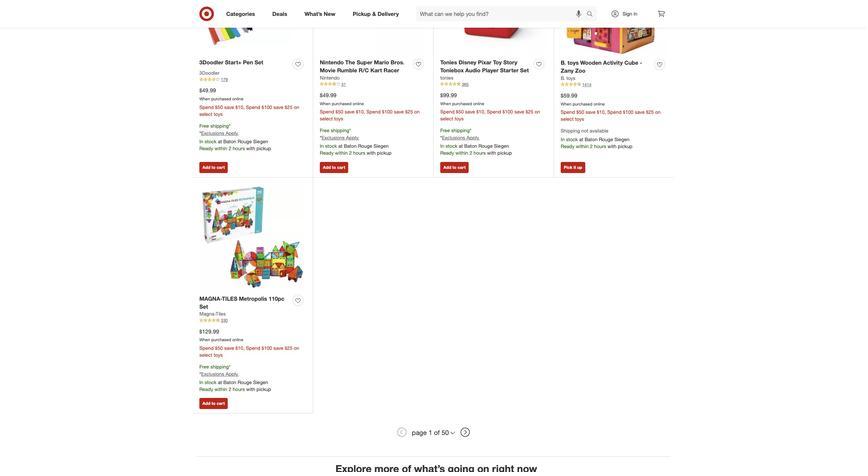 Task type: locate. For each thing, give the bounding box(es) containing it.
online for metropolis
[[232, 338, 244, 343]]

baton for set
[[224, 380, 236, 386]]

pickup
[[619, 144, 633, 149], [257, 145, 271, 151], [377, 150, 392, 156], [498, 150, 512, 156], [257, 387, 271, 393]]

magna-tiles metropolis 110pc set image
[[200, 184, 306, 291], [200, 184, 306, 291]]

purchased inside $59.99 when purchased online spend $50 save $10, spend $100 save $25 on select toys
[[573, 101, 593, 107]]

select for 3doodler start+ pen set
[[200, 111, 213, 117]]

at
[[580, 137, 584, 143], [218, 138, 222, 144], [339, 143, 343, 149], [459, 143, 463, 149], [218, 380, 222, 386]]

$100 down 1414 link
[[624, 109, 634, 115]]

purchased for tiles
[[212, 338, 231, 343]]

$49.99 when purchased online spend $50 save $10, spend $100 save $25 on select toys for super
[[320, 92, 420, 122]]

$25 for nintendo the super mario bros. movie rumble r/c kart racer
[[406, 109, 413, 115]]

when inside $99.99 when purchased online spend $50 save $10, spend $100 save $25 on select toys
[[441, 101, 452, 106]]

2 for bros.
[[349, 150, 352, 156]]

spend down the 365 link
[[487, 109, 502, 115]]

$50
[[215, 104, 223, 110], [336, 109, 344, 115], [456, 109, 464, 115], [577, 109, 585, 115], [215, 346, 223, 351]]

b. up zany at the right top of the page
[[561, 59, 567, 66]]

when down $99.99
[[441, 101, 452, 106]]

$50 down $99.99
[[456, 109, 464, 115]]

select inside $129.99 when purchased online spend $50 save $10, spend $100 save $25 on select toys
[[200, 352, 213, 358]]

$50 inside $99.99 when purchased online spend $50 save $10, spend $100 save $25 on select toys
[[456, 109, 464, 115]]

0 vertical spatial nintendo
[[320, 59, 344, 66]]

b. down zany at the right top of the page
[[561, 75, 566, 81]]

$10, down 179 link
[[236, 104, 245, 110]]

toy
[[493, 59, 502, 66]]

add for magna-tiles metropolis 110pc set
[[203, 401, 211, 407]]

shipping
[[211, 123, 229, 129], [331, 128, 350, 134], [452, 128, 470, 134], [211, 364, 229, 370]]

with for set
[[246, 387, 255, 393]]

with for story
[[488, 150, 497, 156]]

$100 for nintendo the super mario bros. movie rumble r/c kart racer
[[382, 109, 393, 115]]

1 b. from the top
[[561, 59, 567, 66]]

stock for story
[[446, 143, 458, 149]]

1 horizontal spatial set
[[255, 59, 264, 66]]

the
[[346, 59, 356, 66]]

tonies disney pixar toy story toniebox audio player starter set image
[[441, 0, 547, 55], [441, 0, 547, 55]]

online down the 330 link on the left bottom
[[232, 338, 244, 343]]

shipping for magna-tiles metropolis 110pc set
[[211, 364, 229, 370]]

tonies link
[[441, 74, 454, 81]]

2 nintendo from the top
[[320, 75, 340, 81]]

toys inside $99.99 when purchased online spend $50 save $10, spend $100 save $25 on select toys
[[455, 116, 464, 122]]

baton inside shipping not available in stock at  baton rouge siegen ready within 2 hours with pickup
[[585, 137, 598, 143]]

categories link
[[221, 6, 264, 21]]

$10, inside $59.99 when purchased online spend $50 save $10, spend $100 save $25 on select toys
[[597, 109, 607, 115]]

what's new
[[305, 10, 336, 17]]

apply. for tiles
[[226, 371, 239, 377]]

$25 inside $129.99 when purchased online spend $50 save $10, spend $100 save $25 on select toys
[[285, 346, 293, 351]]

mario
[[374, 59, 389, 66]]

spend down 31 link
[[367, 109, 381, 115]]

purchased down $129.99
[[212, 338, 231, 343]]

cart for magna-tiles metropolis 110pc set
[[217, 401, 225, 407]]

b.
[[561, 59, 567, 66], [561, 75, 566, 81]]

audio
[[466, 67, 481, 74]]

when for 3doodler start+ pen set
[[200, 96, 210, 101]]

online down 179 link
[[232, 96, 244, 101]]

in inside shipping not available in stock at  baton rouge siegen ready within 2 hours with pickup
[[561, 137, 565, 143]]

select
[[200, 111, 213, 117], [320, 116, 333, 122], [441, 116, 454, 122], [561, 116, 574, 122], [200, 352, 213, 358]]

toys inside $129.99 when purchased online spend $50 save $10, spend $100 save $25 on select toys
[[214, 352, 223, 358]]

$50 inside $129.99 when purchased online spend $50 save $10, spend $100 save $25 on select toys
[[215, 346, 223, 351]]

$129.99
[[200, 328, 219, 335]]

magna-tiles metropolis 110pc set link
[[200, 295, 290, 311]]

stock
[[567, 137, 578, 143], [205, 138, 217, 144], [325, 143, 337, 149], [446, 143, 458, 149], [205, 380, 217, 386]]

$10, down the 330 link on the left bottom
[[236, 346, 245, 351]]

when inside $129.99 when purchased online spend $50 save $10, spend $100 save $25 on select toys
[[200, 338, 210, 343]]

purchased inside $129.99 when purchased online spend $50 save $10, spend $100 save $25 on select toys
[[212, 338, 231, 343]]

nintendo the super mario bros. movie rumble r/c kart racer link
[[320, 59, 411, 74]]

3doodler down 3doodler start+ pen set link on the left of page
[[200, 70, 220, 76]]

$49.99 for nintendo the super mario bros. movie rumble r/c kart racer
[[320, 92, 337, 99]]

$50 down 31
[[336, 109, 344, 115]]

hours for bros.
[[353, 150, 366, 156]]

3doodler start+ pen set image
[[200, 0, 306, 55], [200, 0, 306, 55]]

$50 down 179 in the left top of the page
[[215, 104, 223, 110]]

free shipping * * exclusions apply. in stock at  baton rouge siegen ready within 2 hours with pickup for disney
[[441, 128, 512, 156]]

1 horizontal spatial $49.99 when purchased online spend $50 save $10, spend $100 save $25 on select toys
[[320, 92, 420, 122]]

on inside $59.99 when purchased online spend $50 save $10, spend $100 save $25 on select toys
[[656, 109, 661, 115]]

when
[[200, 96, 210, 101], [320, 101, 331, 106], [441, 101, 452, 106], [561, 101, 572, 107], [200, 338, 210, 343]]

0 horizontal spatial $49.99 when purchased online spend $50 save $10, spend $100 save $25 on select toys
[[200, 87, 300, 117]]

1 horizontal spatial $49.99
[[320, 92, 337, 99]]

on
[[294, 104, 300, 110], [415, 109, 420, 115], [535, 109, 541, 115], [656, 109, 661, 115], [294, 346, 300, 351]]

$10, inside $99.99 when purchased online spend $50 save $10, spend $100 save $25 on select toys
[[477, 109, 486, 115]]

b. toys wooden activity cube - zany zoo
[[561, 59, 643, 74]]

online inside $59.99 when purchased online spend $50 save $10, spend $100 save $25 on select toys
[[594, 101, 605, 107]]

pickup & delivery
[[353, 10, 399, 17]]

when down nintendo link
[[320, 101, 331, 106]]

online for super
[[353, 101, 364, 106]]

set
[[255, 59, 264, 66], [521, 67, 529, 74], [200, 303, 208, 310]]

toys inside 'b. toys wooden activity cube - zany zoo'
[[568, 59, 579, 66]]

to for magna-tiles metropolis 110pc set
[[212, 401, 216, 407]]

2 b. from the top
[[561, 75, 566, 81]]

*
[[229, 123, 231, 129], [350, 128, 351, 134], [470, 128, 472, 134], [200, 130, 201, 136], [320, 135, 322, 141], [441, 135, 442, 141], [229, 364, 231, 370], [200, 371, 201, 377]]

$100 down 31 link
[[382, 109, 393, 115]]

online down 31 link
[[353, 101, 364, 106]]

free shipping * * exclusions apply. in stock at  baton rouge siegen ready within 2 hours with pickup for start+
[[200, 123, 271, 151]]

when down $59.99
[[561, 101, 572, 107]]

page 1 of 50
[[412, 429, 449, 437]]

add to cart for 3doodler start+ pen set
[[203, 165, 225, 170]]

0 vertical spatial 3doodler
[[200, 59, 224, 66]]

toys for b. toys wooden activity cube - zany zoo
[[576, 116, 585, 122]]

$25 inside $59.99 when purchased online spend $50 save $10, spend $100 save $25 on select toys
[[647, 109, 655, 115]]

stock inside shipping not available in stock at  baton rouge siegen ready within 2 hours with pickup
[[567, 137, 578, 143]]

$49.99
[[200, 87, 216, 94], [320, 92, 337, 99]]

$10, for metropolis
[[236, 346, 245, 351]]

$100 inside $129.99 when purchased online spend $50 save $10, spend $100 save $25 on select toys
[[262, 346, 272, 351]]

toys for 3doodler start+ pen set
[[214, 111, 223, 117]]

shipping for 3doodler start+ pen set
[[211, 123, 229, 129]]

toys inside the b. toys link
[[567, 75, 576, 81]]

select for magna-tiles metropolis 110pc set
[[200, 352, 213, 358]]

$99.99
[[441, 92, 457, 99]]

add to cart button for 3doodler start+ pen set
[[200, 162, 228, 173]]

set right "starter" on the top
[[521, 67, 529, 74]]

bros.
[[391, 59, 405, 66]]

when down $129.99
[[200, 338, 210, 343]]

in for story
[[441, 143, 445, 149]]

nintendo up movie
[[320, 59, 344, 66]]

1
[[429, 429, 433, 437]]

toys for nintendo the super mario bros. movie rumble r/c kart racer
[[335, 116, 344, 122]]

set right the pen
[[255, 59, 264, 66]]

$49.99 when purchased online spend $50 save $10, spend $100 save $25 on select toys down 179 link
[[200, 87, 300, 117]]

nintendo inside nintendo the super mario bros. movie rumble r/c kart racer
[[320, 59, 344, 66]]

365 link
[[441, 81, 547, 87]]

toys for magna-tiles metropolis 110pc set
[[214, 352, 223, 358]]

$10, down the 365 link
[[477, 109, 486, 115]]

siegen for story
[[495, 143, 510, 149]]

spend down the 330 link on the left bottom
[[246, 346, 261, 351]]

delivery
[[378, 10, 399, 17]]

purchased for disney
[[453, 101, 472, 106]]

$50 down $129.99
[[215, 346, 223, 351]]

on inside $99.99 when purchased online spend $50 save $10, spend $100 save $25 on select toys
[[535, 109, 541, 115]]

$25 for tonies disney pixar toy story toniebox audio player starter set
[[526, 109, 534, 115]]

add to cart for magna-tiles metropolis 110pc set
[[203, 401, 225, 407]]

purchased inside $99.99 when purchased online spend $50 save $10, spend $100 save $25 on select toys
[[453, 101, 472, 106]]

purchased down $99.99
[[453, 101, 472, 106]]

select inside $59.99 when purchased online spend $50 save $10, spend $100 save $25 on select toys
[[561, 116, 574, 122]]

3doodler up 3doodler link
[[200, 59, 224, 66]]

exclusions apply. button for magna-tiles metropolis 110pc set
[[201, 371, 239, 378]]

ready for bros.
[[320, 150, 334, 156]]

0 vertical spatial set
[[255, 59, 264, 66]]

cart
[[217, 165, 225, 170], [337, 165, 346, 170], [458, 165, 466, 170], [217, 401, 225, 407]]

when inside $59.99 when purchased online spend $50 save $10, spend $100 save $25 on select toys
[[561, 101, 572, 107]]

nintendo the super mario bros. movie rumble r/c kart racer image
[[320, 0, 427, 55], [320, 0, 427, 55]]

in for bros.
[[320, 143, 324, 149]]

up
[[578, 165, 583, 170]]

hours
[[595, 144, 607, 149], [233, 145, 245, 151], [353, 150, 366, 156], [474, 150, 486, 156], [233, 387, 245, 393]]

online down 1414 link
[[594, 101, 605, 107]]

online inside $99.99 when purchased online spend $50 save $10, spend $100 save $25 on select toys
[[474, 101, 485, 106]]

b. inside 'b. toys wooden activity cube - zany zoo'
[[561, 59, 567, 66]]

2 vertical spatial set
[[200, 303, 208, 310]]

$10, down 31 link
[[356, 109, 365, 115]]

toys inside $59.99 when purchased online spend $50 save $10, spend $100 save $25 on select toys
[[576, 116, 585, 122]]

add to cart button
[[200, 162, 228, 173], [320, 162, 349, 173], [441, 162, 469, 173], [200, 399, 228, 410]]

$49.99 when purchased online spend $50 save $10, spend $100 save $25 on select toys for pen
[[200, 87, 300, 117]]

$50 for magna-tiles metropolis 110pc set
[[215, 346, 223, 351]]

$49.99 when purchased online spend $50 save $10, spend $100 save $25 on select toys down 31 link
[[320, 92, 420, 122]]

within inside shipping not available in stock at  baton rouge siegen ready within 2 hours with pickup
[[576, 144, 589, 149]]

$10, up available
[[597, 109, 607, 115]]

2 horizontal spatial set
[[521, 67, 529, 74]]

on inside $129.99 when purchased online spend $50 save $10, spend $100 save $25 on select toys
[[294, 346, 300, 351]]

$10, for pixar
[[477, 109, 486, 115]]

nintendo for nintendo
[[320, 75, 340, 81]]

0 horizontal spatial $49.99
[[200, 87, 216, 94]]

$100 for b. toys wooden activity cube - zany zoo
[[624, 109, 634, 115]]

0 horizontal spatial set
[[200, 303, 208, 310]]

in
[[561, 137, 565, 143], [200, 138, 204, 144], [320, 143, 324, 149], [441, 143, 445, 149], [200, 380, 204, 386]]

sign in
[[623, 11, 638, 17]]

nintendo the super mario bros. movie rumble r/c kart racer
[[320, 59, 405, 74]]

add to cart for nintendo the super mario bros. movie rumble r/c kart racer
[[323, 165, 346, 170]]

exclusions for magna-tiles metropolis 110pc set
[[201, 371, 224, 377]]

purchased down $59.99
[[573, 101, 593, 107]]

online inside $129.99 when purchased online spend $50 save $10, spend $100 save $25 on select toys
[[232, 338, 244, 343]]

1 nintendo from the top
[[320, 59, 344, 66]]

$100 for magna-tiles metropolis 110pc set
[[262, 346, 272, 351]]

rouge for set
[[238, 380, 252, 386]]

1 3doodler from the top
[[200, 59, 224, 66]]

$50 up not
[[577, 109, 585, 115]]

free for tonies disney pixar toy story toniebox audio player starter set
[[441, 128, 450, 134]]

179 link
[[200, 77, 306, 83]]

$49.99 down nintendo link
[[320, 92, 337, 99]]

$100 down the 330 link on the left bottom
[[262, 346, 272, 351]]

1 vertical spatial 3doodler
[[200, 70, 220, 76]]

it
[[574, 165, 577, 170]]

$49.99 down 3doodler link
[[200, 87, 216, 94]]

what's new link
[[299, 6, 344, 21]]

spend down 3doodler link
[[200, 104, 214, 110]]

3doodler start+ pen set
[[200, 59, 264, 66]]

when down 3doodler link
[[200, 96, 210, 101]]

within for story
[[456, 150, 469, 156]]

$50 inside $59.99 when purchased online spend $50 save $10, spend $100 save $25 on select toys
[[577, 109, 585, 115]]

pixar
[[478, 59, 492, 66]]

$25 inside $99.99 when purchased online spend $50 save $10, spend $100 save $25 on select toys
[[526, 109, 534, 115]]

exclusions
[[201, 130, 224, 136], [322, 135, 345, 141], [442, 135, 466, 141], [201, 371, 224, 377]]

tonies
[[441, 75, 454, 81]]

pickup for story
[[498, 150, 512, 156]]

$10, inside $129.99 when purchased online spend $50 save $10, spend $100 save $25 on select toys
[[236, 346, 245, 351]]

nintendo
[[320, 59, 344, 66], [320, 75, 340, 81]]

cart for nintendo the super mario bros. movie rumble r/c kart racer
[[337, 165, 346, 170]]

$50 for 3doodler start+ pen set
[[215, 104, 223, 110]]

spend down $59.99
[[561, 109, 576, 115]]

pickup
[[353, 10, 371, 17]]

purchased down 31
[[332, 101, 352, 106]]

with
[[608, 144, 617, 149], [246, 145, 255, 151], [367, 150, 376, 156], [488, 150, 497, 156], [246, 387, 255, 393]]

pick it up button
[[561, 162, 586, 173]]

free for nintendo the super mario bros. movie rumble r/c kart racer
[[320, 128, 330, 134]]

1 vertical spatial nintendo
[[320, 75, 340, 81]]

$100 down the 365 link
[[503, 109, 514, 115]]

spend down $129.99
[[200, 346, 214, 351]]

on for zany
[[656, 109, 661, 115]]

hours for set
[[233, 387, 245, 393]]

$100 inside $59.99 when purchased online spend $50 save $10, spend $100 save $25 on select toys
[[624, 109, 634, 115]]

siegen inside shipping not available in stock at  baton rouge siegen ready within 2 hours with pickup
[[615, 137, 630, 143]]

$100 inside $99.99 when purchased online spend $50 save $10, spend $100 save $25 on select toys
[[503, 109, 514, 115]]

free for 3doodler start+ pen set
[[200, 123, 209, 129]]

siegen for bros.
[[374, 143, 389, 149]]

1 vertical spatial b.
[[561, 75, 566, 81]]

exclusions apply. button
[[201, 130, 239, 137], [322, 135, 359, 141], [442, 135, 480, 141], [201, 371, 239, 378]]

1 vertical spatial set
[[521, 67, 529, 74]]

nintendo link
[[320, 74, 340, 81]]

365
[[462, 82, 469, 87]]

$100 for 3doodler start+ pen set
[[262, 104, 272, 110]]

set up magna-
[[200, 303, 208, 310]]

within
[[576, 144, 589, 149], [215, 145, 228, 151], [335, 150, 348, 156], [456, 150, 469, 156], [215, 387, 228, 393]]

free
[[200, 123, 209, 129], [320, 128, 330, 134], [441, 128, 450, 134], [200, 364, 209, 370]]

not
[[582, 128, 589, 134]]

3doodler
[[200, 59, 224, 66], [200, 70, 220, 76]]

movie
[[320, 67, 336, 74]]

select inside $99.99 when purchased online spend $50 save $10, spend $100 save $25 on select toys
[[441, 116, 454, 122]]

$49.99 when purchased online spend $50 save $10, spend $100 save $25 on select toys
[[200, 87, 300, 117], [320, 92, 420, 122]]

b. for b. toys wooden activity cube - zany zoo
[[561, 59, 567, 66]]

0 vertical spatial b.
[[561, 59, 567, 66]]

exclusions apply. button for tonies disney pixar toy story toniebox audio player starter set
[[442, 135, 480, 141]]

$100 down 179 link
[[262, 104, 272, 110]]

online down the 365 link
[[474, 101, 485, 106]]

b. toys
[[561, 75, 576, 81]]

$10,
[[236, 104, 245, 110], [356, 109, 365, 115], [477, 109, 486, 115], [597, 109, 607, 115], [236, 346, 245, 351]]

purchased down 179 in the left top of the page
[[212, 96, 231, 101]]

sign in link
[[606, 6, 649, 21]]

online
[[232, 96, 244, 101], [353, 101, 364, 106], [474, 101, 485, 106], [594, 101, 605, 107], [232, 338, 244, 343]]

within for bros.
[[335, 150, 348, 156]]

b. toys wooden activity cube - zany zoo image
[[561, 0, 668, 55], [561, 0, 668, 55]]

to
[[212, 165, 216, 170], [332, 165, 336, 170], [453, 165, 457, 170], [212, 401, 216, 407]]

nintendo down movie
[[320, 75, 340, 81]]

2 3doodler from the top
[[200, 70, 220, 76]]

free shipping * * exclusions apply. in stock at  baton rouge siegen ready within 2 hours with pickup
[[200, 123, 271, 151], [320, 128, 392, 156], [441, 128, 512, 156], [200, 364, 271, 393]]

set inside tonies disney pixar toy story toniebox audio player starter set
[[521, 67, 529, 74]]

kart
[[371, 67, 382, 74]]

select for nintendo the super mario bros. movie rumble r/c kart racer
[[320, 116, 333, 122]]



Task type: vqa. For each thing, say whether or not it's contained in the screenshot.


Task type: describe. For each thing, give the bounding box(es) containing it.
apply. for disney
[[467, 135, 480, 141]]

toniebox
[[441, 67, 464, 74]]

tonies disney pixar toy story toniebox audio player starter set
[[441, 59, 529, 74]]

$49.99 for 3doodler start+ pen set
[[200, 87, 216, 94]]

when for nintendo the super mario bros. movie rumble r/c kart racer
[[320, 101, 331, 106]]

shipping not available in stock at  baton rouge siegen ready within 2 hours with pickup
[[561, 128, 633, 149]]

online for pixar
[[474, 101, 485, 106]]

-
[[641, 59, 643, 66]]

tonies
[[441, 59, 458, 66]]

50
[[442, 429, 449, 437]]

purchased for the
[[332, 101, 352, 106]]

sign
[[623, 11, 633, 17]]

$50 for tonies disney pixar toy story toniebox audio player starter set
[[456, 109, 464, 115]]

online for wooden
[[594, 101, 605, 107]]

exclusions apply. button for nintendo the super mario bros. movie rumble r/c kart racer
[[322, 135, 359, 141]]

tonies disney pixar toy story toniebox audio player starter set link
[[441, 59, 531, 74]]

$100 for tonies disney pixar toy story toniebox audio player starter set
[[503, 109, 514, 115]]

what's
[[305, 10, 323, 17]]

&
[[373, 10, 376, 17]]

nintendo for nintendo the super mario bros. movie rumble r/c kart racer
[[320, 59, 344, 66]]

toys for tonies disney pixar toy story toniebox audio player starter set
[[455, 116, 464, 122]]

spend down nintendo link
[[320, 109, 335, 115]]

31 link
[[320, 81, 427, 87]]

r/c
[[359, 67, 369, 74]]

super
[[357, 59, 373, 66]]

magna-tiles link
[[200, 311, 226, 318]]

starter
[[501, 67, 519, 74]]

stock for set
[[205, 380, 217, 386]]

pickup inside shipping not available in stock at  baton rouge siegen ready within 2 hours with pickup
[[619, 144, 633, 149]]

spend down $99.99
[[441, 109, 455, 115]]

exclusions apply. button for 3doodler start+ pen set
[[201, 130, 239, 137]]

$50 for nintendo the super mario bros. movie rumble r/c kart racer
[[336, 109, 344, 115]]

ready inside shipping not available in stock at  baton rouge siegen ready within 2 hours with pickup
[[561, 144, 575, 149]]

hours inside shipping not available in stock at  baton rouge siegen ready within 2 hours with pickup
[[595, 144, 607, 149]]

rouge inside shipping not available in stock at  baton rouge siegen ready within 2 hours with pickup
[[600, 137, 614, 143]]

add to cart button for tonies disney pixar toy story toniebox audio player starter set
[[441, 162, 469, 173]]

wooden
[[581, 59, 602, 66]]

free shipping * * exclusions apply. in stock at  baton rouge siegen ready within 2 hours with pickup for tiles
[[200, 364, 271, 393]]

select for b. toys wooden activity cube - zany zoo
[[561, 116, 574, 122]]

pen
[[243, 59, 253, 66]]

110pc
[[269, 295, 285, 302]]

available
[[590, 128, 609, 134]]

magna-
[[200, 295, 222, 302]]

add for 3doodler start+ pen set
[[203, 165, 211, 170]]

330 link
[[200, 318, 306, 324]]

zany
[[561, 67, 574, 74]]

purchased for toys
[[573, 101, 593, 107]]

pickup for bros.
[[377, 150, 392, 156]]

ready for set
[[200, 387, 213, 393]]

tiles
[[222, 295, 238, 302]]

3doodler for 3doodler start+ pen set
[[200, 59, 224, 66]]

categories
[[226, 10, 255, 17]]

in
[[634, 11, 638, 17]]

add to cart button for magna-tiles metropolis 110pc set
[[200, 399, 228, 410]]

at for story
[[459, 143, 463, 149]]

1414
[[583, 82, 592, 87]]

magna-
[[200, 311, 216, 317]]

1414 link
[[561, 82, 668, 88]]

activity
[[604, 59, 624, 66]]

of
[[435, 429, 440, 437]]

zoo
[[576, 67, 586, 74]]

pickup for set
[[257, 387, 271, 393]]

$10, for wooden
[[597, 109, 607, 115]]

2 for set
[[229, 387, 232, 393]]

$10, for super
[[356, 109, 365, 115]]

at for bros.
[[339, 143, 343, 149]]

330
[[221, 318, 228, 323]]

shipping for tonies disney pixar toy story toniebox audio player starter set
[[452, 128, 470, 134]]

cart for tonies disney pixar toy story toniebox audio player starter set
[[458, 165, 466, 170]]

add to cart button for nintendo the super mario bros. movie rumble r/c kart racer
[[320, 162, 349, 173]]

metropolis
[[239, 295, 267, 302]]

rumble
[[337, 67, 358, 74]]

$99.99 when purchased online spend $50 save $10, spend $100 save $25 on select toys
[[441, 92, 541, 122]]

set inside magna-tiles metropolis 110pc set
[[200, 303, 208, 310]]

$10, for pen
[[236, 104, 245, 110]]

cart for 3doodler start+ pen set
[[217, 165, 225, 170]]

with for bros.
[[367, 150, 376, 156]]

on for audio
[[535, 109, 541, 115]]

hours for story
[[474, 150, 486, 156]]

online for pen
[[232, 96, 244, 101]]

stock for bros.
[[325, 143, 337, 149]]

exclusions for 3doodler start+ pen set
[[201, 130, 224, 136]]

at inside shipping not available in stock at  baton rouge siegen ready within 2 hours with pickup
[[580, 137, 584, 143]]

spend up available
[[608, 109, 622, 115]]

magna-tiles metropolis 110pc set
[[200, 295, 285, 310]]

within for set
[[215, 387, 228, 393]]

$129.99 when purchased online spend $50 save $10, spend $100 save $25 on select toys
[[200, 328, 300, 358]]

to for nintendo the super mario bros. movie rumble r/c kart racer
[[332, 165, 336, 170]]

spend down 179 link
[[246, 104, 261, 110]]

3doodler for 3doodler
[[200, 70, 220, 76]]

search button
[[584, 6, 601, 23]]

deals
[[273, 10, 288, 17]]

b. toys link
[[561, 75, 576, 82]]

search
[[584, 11, 601, 18]]

pick
[[564, 165, 573, 170]]

$25 for magna-tiles metropolis 110pc set
[[285, 346, 293, 351]]

to for tonies disney pixar toy story toniebox audio player starter set
[[453, 165, 457, 170]]

when for b. toys wooden activity cube - zany zoo
[[561, 101, 572, 107]]

on for rumble
[[415, 109, 420, 115]]

2 for story
[[470, 150, 473, 156]]

pickup & delivery link
[[347, 6, 408, 21]]

player
[[483, 67, 499, 74]]

exclusions for tonies disney pixar toy story toniebox audio player starter set
[[442, 135, 466, 141]]

deals link
[[267, 6, 296, 21]]

with inside shipping not available in stock at  baton rouge siegen ready within 2 hours with pickup
[[608, 144, 617, 149]]

to for 3doodler start+ pen set
[[212, 165, 216, 170]]

$25 for 3doodler start+ pen set
[[285, 104, 293, 110]]

add to cart for tonies disney pixar toy story toniebox audio player starter set
[[444, 165, 466, 170]]

apply. for start+
[[226, 130, 239, 136]]

free for magna-tiles metropolis 110pc set
[[200, 364, 209, 370]]

cube
[[625, 59, 639, 66]]

tiles
[[216, 311, 226, 317]]

2 inside shipping not available in stock at  baton rouge siegen ready within 2 hours with pickup
[[591, 144, 593, 149]]

magna-tiles
[[200, 311, 226, 317]]

purchased for start+
[[212, 96, 231, 101]]

when for tonies disney pixar toy story toniebox audio player starter set
[[441, 101, 452, 106]]

$59.99
[[561, 92, 578, 99]]

baton for bros.
[[344, 143, 357, 149]]

start+
[[225, 59, 242, 66]]

b. toys wooden activity cube - zany zoo link
[[561, 59, 652, 75]]

disney
[[459, 59, 477, 66]]

rouge for story
[[479, 143, 493, 149]]

shipping for nintendo the super mario bros. movie rumble r/c kart racer
[[331, 128, 350, 134]]

in for set
[[200, 380, 204, 386]]

179
[[221, 77, 228, 82]]

31
[[342, 82, 346, 87]]

baton for story
[[465, 143, 478, 149]]

3doodler start+ pen set link
[[200, 59, 264, 66]]

page
[[412, 429, 427, 437]]

at for set
[[218, 380, 222, 386]]

story
[[504, 59, 518, 66]]

select for tonies disney pixar toy story toniebox audio player starter set
[[441, 116, 454, 122]]

rouge for bros.
[[358, 143, 373, 149]]

pick it up
[[564, 165, 583, 170]]

What can we help you find? suggestions appear below search field
[[416, 6, 589, 21]]

apply. for the
[[346, 135, 359, 141]]

$59.99 when purchased online spend $50 save $10, spend $100 save $25 on select toys
[[561, 92, 661, 122]]

$25 for b. toys wooden activity cube - zany zoo
[[647, 109, 655, 115]]

new
[[324, 10, 336, 17]]

when for magna-tiles metropolis 110pc set
[[200, 338, 210, 343]]

page 1 of 50 button
[[409, 425, 459, 441]]

add for nintendo the super mario bros. movie rumble r/c kart racer
[[323, 165, 331, 170]]

exclusions for nintendo the super mario bros. movie rumble r/c kart racer
[[322, 135, 345, 141]]

ready for story
[[441, 150, 455, 156]]

3doodler link
[[200, 70, 220, 77]]

b. for b. toys
[[561, 75, 566, 81]]

shipping
[[561, 128, 581, 134]]

racer
[[384, 67, 400, 74]]



